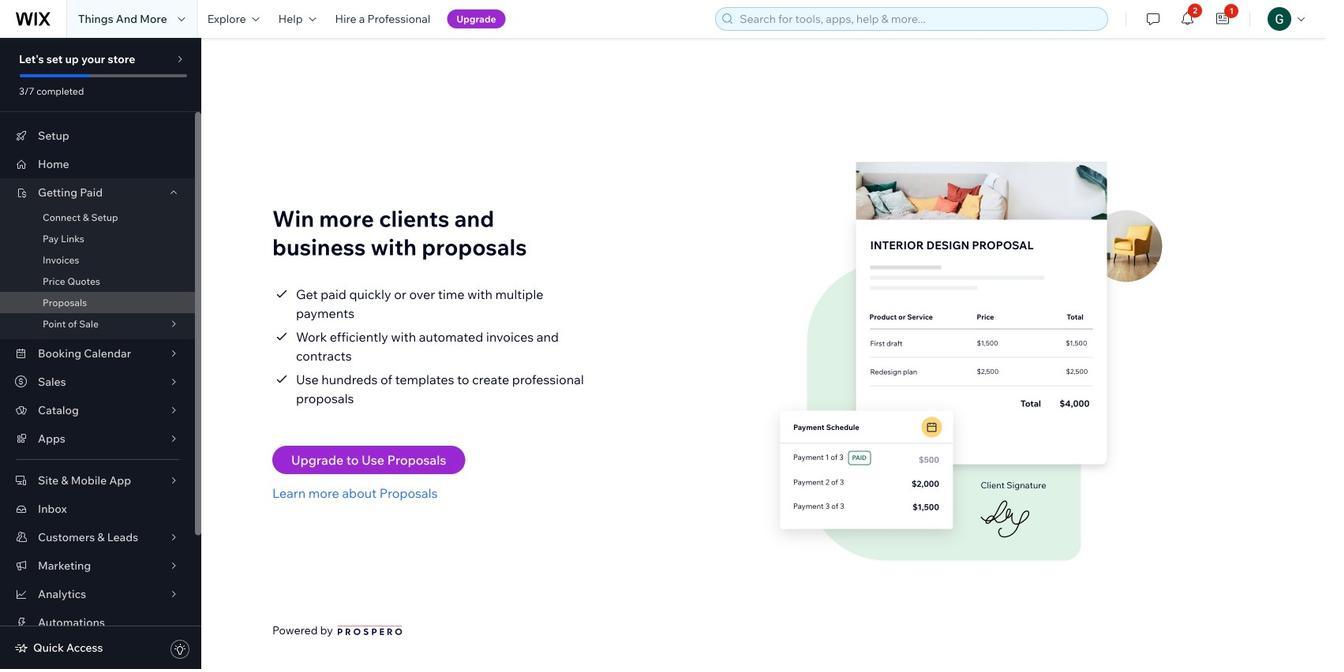 Task type: locate. For each thing, give the bounding box(es) containing it.
sidebar element
[[0, 38, 201, 670]]

Search for tools, apps, help & more... field
[[735, 8, 1103, 30]]



Task type: vqa. For each thing, say whether or not it's contained in the screenshot.
Sidebar ELEMENT
yes



